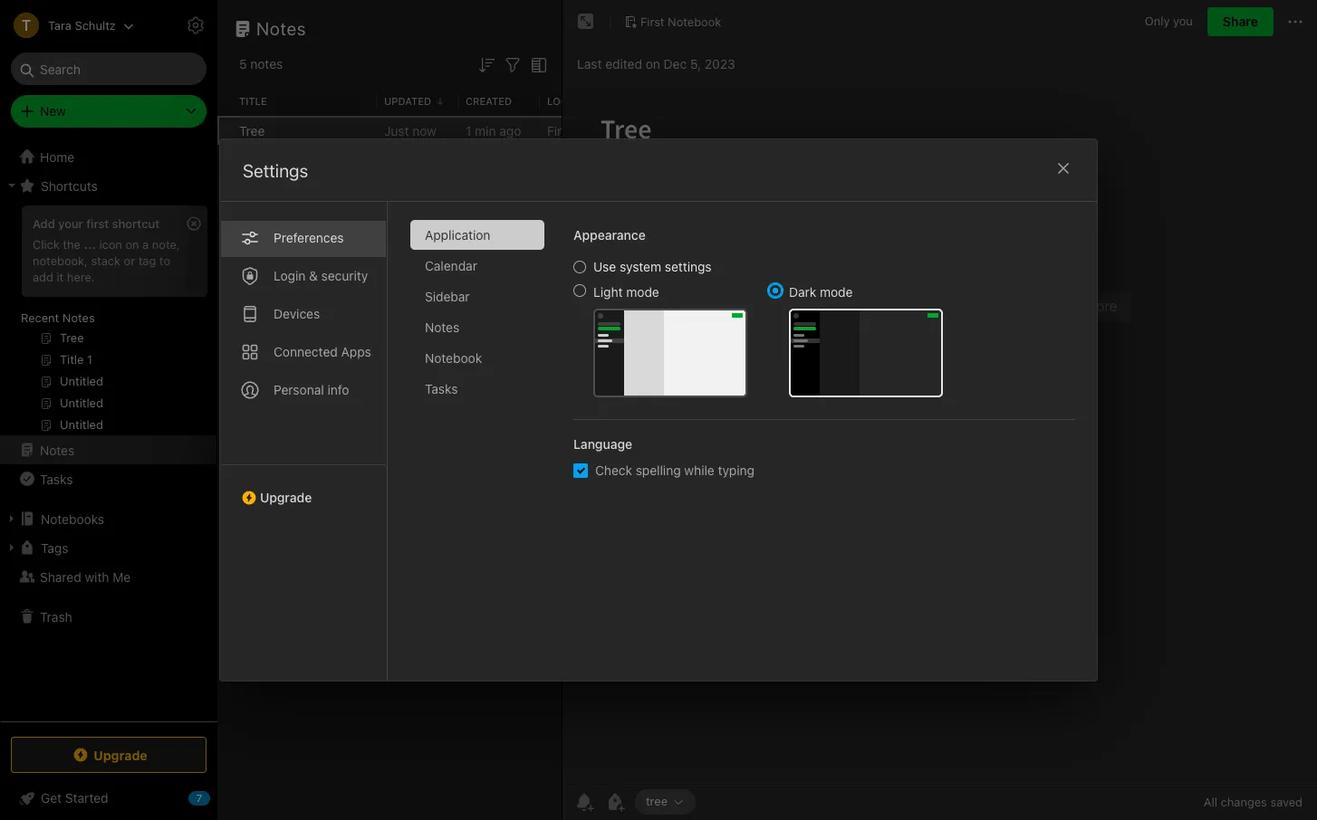 Task type: locate. For each thing, give the bounding box(es) containing it.
close image
[[1053, 158, 1074, 179]]

14 up calendar tab
[[411, 210, 424, 225]]

notes tab
[[410, 313, 544, 342]]

nov 13 left application
[[384, 239, 424, 254]]

share button
[[1207, 7, 1274, 36]]

nov 14 down just now
[[384, 210, 424, 225]]

tasks inside tab
[[425, 381, 458, 397]]

1 14 from the left
[[411, 210, 424, 225]]

settings
[[665, 259, 712, 274]]

13
[[411, 239, 424, 254], [492, 239, 506, 254]]

mode
[[626, 284, 659, 300], [820, 284, 853, 300]]

0 horizontal spatial nov 14
[[384, 210, 424, 225]]

0 horizontal spatial upgrade
[[94, 748, 147, 763]]

login
[[274, 268, 306, 284]]

Check spelling while typing checkbox
[[573, 463, 588, 478]]

settings up 5
[[228, 17, 275, 32]]

1 untitled from the top
[[239, 181, 285, 196]]

row group
[[217, 116, 866, 261]]

recent notes
[[21, 311, 95, 325]]

2 vertical spatial untitled
[[239, 239, 285, 254]]

0 horizontal spatial nov 13
[[384, 239, 424, 254]]

first notebook
[[640, 14, 721, 29], [547, 123, 633, 138], [547, 210, 633, 225], [547, 239, 633, 254]]

edited
[[605, 56, 642, 71]]

title inside button
[[239, 152, 265, 167]]

mode for light mode
[[626, 284, 659, 300]]

system
[[620, 259, 661, 274]]

13 right application
[[492, 239, 506, 254]]

preferences
[[274, 230, 344, 245]]

notebook up use
[[576, 239, 633, 254]]

untitled up login
[[239, 239, 285, 254]]

2 14 from the left
[[492, 210, 506, 225]]

1 mode from the left
[[626, 284, 659, 300]]

notebook
[[668, 14, 721, 29], [576, 123, 633, 138], [576, 210, 633, 225], [576, 239, 633, 254], [425, 351, 482, 366]]

0 horizontal spatial 13
[[411, 239, 424, 254]]

first notebook button
[[618, 9, 728, 34]]

0 vertical spatial tasks
[[425, 381, 458, 397]]

0 vertical spatial on
[[646, 56, 660, 71]]

group containing add your first shortcut
[[0, 200, 217, 443]]

first down untitled button
[[547, 210, 573, 225]]

1 vertical spatial untitled
[[239, 210, 285, 225]]

min
[[475, 123, 496, 138]]

upgrade for the topmost "upgrade" popup button
[[260, 490, 312, 505]]

1 min ago
[[466, 123, 521, 138]]

mode right dark
[[820, 284, 853, 300]]

devices
[[274, 306, 320, 322]]

Search text field
[[24, 53, 194, 85]]

5 notes
[[239, 56, 283, 72]]

14 down untitled button
[[492, 210, 506, 225]]

first left appearance
[[547, 239, 573, 254]]

first for 1 min ago
[[547, 123, 573, 138]]

1 vertical spatial settings
[[243, 160, 308, 181]]

0 horizontal spatial on
[[125, 237, 139, 252]]

nov up calendar
[[466, 239, 489, 254]]

apps
[[341, 344, 371, 360]]

tasks up notebooks
[[40, 472, 73, 487]]

notebook inside notebook tab
[[425, 351, 482, 366]]

personal
[[274, 382, 324, 398]]

first down location in the left of the page
[[547, 123, 573, 138]]

upgrade button
[[220, 465, 387, 513], [11, 737, 207, 774]]

saved
[[1270, 795, 1303, 810]]

row group containing tree
[[217, 116, 866, 261]]

0 vertical spatial title
[[239, 95, 267, 107]]

1 horizontal spatial tab list
[[410, 220, 559, 681]]

click
[[33, 237, 60, 252]]

notebook inside first notebook button
[[668, 14, 721, 29]]

untitled up preferences
[[239, 210, 285, 225]]

1 vertical spatial tasks
[[40, 472, 73, 487]]

nov 13 up calendar
[[466, 239, 506, 254]]

me
[[113, 569, 131, 585]]

nov 14
[[384, 210, 424, 225], [466, 210, 506, 225]]

updated
[[384, 95, 431, 107]]

first notebook down location in the left of the page
[[547, 123, 633, 138]]

settings
[[228, 17, 275, 32], [243, 160, 308, 181]]

add
[[33, 270, 53, 284]]

notebook up 5, at the top
[[668, 14, 721, 29]]

first inside button
[[640, 14, 665, 29]]

shared with me link
[[0, 563, 217, 592]]

0 horizontal spatial tab list
[[220, 202, 388, 681]]

1 13 from the left
[[411, 239, 424, 254]]

1
[[466, 123, 471, 138], [268, 152, 274, 167]]

0 vertical spatial settings
[[228, 17, 275, 32]]

1 up preferences
[[268, 152, 274, 167]]

option group
[[573, 259, 943, 398]]

last edited on dec 5, 2023
[[577, 56, 735, 71]]

13 left application
[[411, 239, 424, 254]]

0 vertical spatial 1
[[466, 123, 471, 138]]

1 vertical spatial title
[[239, 152, 265, 167]]

mode down system
[[626, 284, 659, 300]]

just
[[384, 123, 409, 138]]

tasks down notebook tab
[[425, 381, 458, 397]]

notebook up appearance
[[576, 210, 633, 225]]

0 horizontal spatial tasks
[[40, 472, 73, 487]]

1 vertical spatial upgrade button
[[11, 737, 207, 774]]

location
[[547, 95, 599, 107]]

notes inside notes link
[[40, 443, 74, 458]]

Light mode radio
[[573, 284, 586, 297]]

1 horizontal spatial 1
[[466, 123, 471, 138]]

notes link
[[0, 436, 217, 465]]

on left a
[[125, 237, 139, 252]]

tab list for appearance
[[410, 220, 559, 681]]

first notebook for 1 min ago
[[547, 123, 633, 138]]

1 horizontal spatial upgrade
[[260, 490, 312, 505]]

or
[[124, 254, 135, 268]]

new
[[40, 103, 66, 119]]

tab list containing application
[[410, 220, 559, 681]]

untitled button
[[217, 174, 866, 203]]

1 horizontal spatial 13
[[492, 239, 506, 254]]

1 horizontal spatial mode
[[820, 284, 853, 300]]

notebook for 1 min ago
[[576, 123, 633, 138]]

title
[[239, 95, 267, 107], [239, 152, 265, 167]]

14
[[411, 210, 424, 225], [492, 210, 506, 225]]

first
[[640, 14, 665, 29], [547, 123, 573, 138], [547, 210, 573, 225], [547, 239, 573, 254]]

1 left the min
[[466, 123, 471, 138]]

0 horizontal spatial mode
[[626, 284, 659, 300]]

settings down tree
[[243, 160, 308, 181]]

1 vertical spatial on
[[125, 237, 139, 252]]

first notebook up use system settings option
[[547, 239, 633, 254]]

on
[[646, 56, 660, 71], [125, 237, 139, 252]]

group
[[0, 200, 217, 443]]

tree
[[0, 142, 217, 721]]

icon on a note, notebook, stack or tag to add it here.
[[33, 237, 180, 284]]

None search field
[[24, 53, 194, 85]]

title up tree
[[239, 95, 267, 107]]

first notebook up dec
[[640, 14, 721, 29]]

2 mode from the left
[[820, 284, 853, 300]]

1 title from the top
[[239, 95, 267, 107]]

note,
[[152, 237, 180, 252]]

0 vertical spatial upgrade
[[260, 490, 312, 505]]

1 horizontal spatial nov 14
[[466, 210, 506, 225]]

1 vertical spatial upgrade
[[94, 748, 147, 763]]

Use system settings radio
[[573, 261, 586, 274]]

3 untitled from the top
[[239, 239, 285, 254]]

notebook down notes tab
[[425, 351, 482, 366]]

1 nov 13 from the left
[[384, 239, 424, 254]]

nov
[[384, 210, 407, 225], [466, 210, 489, 225], [384, 239, 407, 254], [466, 239, 489, 254]]

check
[[595, 463, 632, 478]]

2 untitled from the top
[[239, 210, 285, 225]]

0 vertical spatial untitled
[[239, 181, 285, 196]]

login & security
[[274, 268, 368, 284]]

2 title from the top
[[239, 152, 265, 167]]

0 horizontal spatial upgrade button
[[11, 737, 207, 774]]

tab list containing preferences
[[220, 202, 388, 681]]

nov 14 up application
[[466, 210, 506, 225]]

connected
[[274, 344, 338, 360]]

title 1 button
[[217, 145, 866, 174]]

0 horizontal spatial 14
[[411, 210, 424, 225]]

1 horizontal spatial tasks
[[425, 381, 458, 397]]

tasks inside button
[[40, 472, 73, 487]]

recent
[[21, 311, 59, 325]]

calendar tab
[[410, 251, 544, 281]]

1 inside button
[[268, 152, 274, 167]]

on left dec
[[646, 56, 660, 71]]

tags
[[41, 540, 68, 556]]

upgrade for leftmost "upgrade" popup button
[[94, 748, 147, 763]]

untitled
[[239, 181, 285, 196], [239, 210, 285, 225], [239, 239, 285, 254]]

tab list
[[220, 202, 388, 681], [410, 220, 559, 681]]

1 horizontal spatial nov 13
[[466, 239, 506, 254]]

1 horizontal spatial upgrade button
[[220, 465, 387, 513]]

1 horizontal spatial 14
[[492, 210, 506, 225]]

notebook down location in the left of the page
[[576, 123, 633, 138]]

dark mode
[[789, 284, 853, 300]]

tag
[[138, 254, 156, 268]]

title for title
[[239, 95, 267, 107]]

0 horizontal spatial 1
[[268, 152, 274, 167]]

dec
[[664, 56, 687, 71]]

title down tree
[[239, 152, 265, 167]]

notebook for nov 13
[[576, 239, 633, 254]]

untitled down title 1
[[239, 181, 285, 196]]

first
[[86, 217, 109, 231]]

1 horizontal spatial on
[[646, 56, 660, 71]]

first notebook up appearance
[[547, 210, 633, 225]]

upgrade inside tab list
[[260, 490, 312, 505]]

expand tags image
[[5, 541, 19, 555]]

first up the last edited on dec 5, 2023
[[640, 14, 665, 29]]

notes up tasks button
[[40, 443, 74, 458]]

first notebook inside button
[[640, 14, 721, 29]]

light
[[593, 284, 623, 300]]

add
[[33, 217, 55, 231]]

new button
[[11, 95, 207, 128]]

notes down "sidebar"
[[425, 320, 459, 335]]

tree button
[[635, 790, 696, 815]]

add tag image
[[604, 792, 626, 813]]

1 vertical spatial 1
[[268, 152, 274, 167]]



Task type: describe. For each thing, give the bounding box(es) containing it.
add a reminder image
[[573, 792, 595, 813]]

first for nov 13
[[547, 239, 573, 254]]

shared
[[40, 569, 81, 585]]

language
[[573, 437, 632, 452]]

notes right the 'recent'
[[62, 311, 95, 325]]

changes
[[1221, 795, 1267, 810]]

calendar
[[425, 258, 477, 274]]

Dark mode radio
[[769, 284, 782, 297]]

created
[[466, 95, 512, 107]]

nov left application
[[384, 239, 407, 254]]

untitled for nov 13
[[239, 239, 285, 254]]

...
[[84, 237, 96, 252]]

5,
[[690, 56, 701, 71]]

shortcut
[[112, 217, 160, 231]]

click the ...
[[33, 237, 96, 252]]

settings image
[[185, 14, 207, 36]]

on inside 'note window' element
[[646, 56, 660, 71]]

last
[[577, 56, 602, 71]]

notes up notes
[[256, 18, 306, 39]]

just now
[[384, 123, 436, 138]]

5
[[239, 56, 247, 72]]

you
[[1173, 14, 1193, 28]]

a
[[142, 237, 149, 252]]

on inside icon on a note, notebook, stack or tag to add it here.
[[125, 237, 139, 252]]

2023
[[705, 56, 735, 71]]

personal info
[[274, 382, 349, 398]]

sidebar
[[425, 289, 470, 304]]

with
[[85, 569, 109, 585]]

2 13 from the left
[[492, 239, 506, 254]]

Note Editor text field
[[563, 87, 1317, 784]]

option group containing use system settings
[[573, 259, 943, 398]]

check spelling while typing
[[595, 463, 755, 478]]

tree
[[239, 123, 265, 138]]

2 nov 13 from the left
[[466, 239, 506, 254]]

notebook tab
[[410, 343, 544, 373]]

appearance
[[573, 227, 646, 243]]

use
[[593, 259, 616, 274]]

first notebook for nov 13
[[547, 239, 633, 254]]

it
[[57, 270, 64, 284]]

sidebar tab
[[410, 282, 544, 312]]

title 1
[[239, 152, 274, 167]]

nov up application
[[466, 210, 489, 225]]

trash
[[40, 609, 72, 625]]

0 vertical spatial upgrade button
[[220, 465, 387, 513]]

tree containing home
[[0, 142, 217, 721]]

shortcuts
[[41, 178, 98, 193]]

notes inside notes tab
[[425, 320, 459, 335]]

use system settings
[[593, 259, 712, 274]]

tasks tab
[[410, 374, 544, 404]]

home
[[40, 149, 75, 164]]

mode for dark mode
[[820, 284, 853, 300]]

only you
[[1145, 14, 1193, 28]]

tree
[[646, 795, 668, 809]]

home link
[[0, 142, 217, 171]]

untitled for nov 14
[[239, 210, 285, 225]]

now
[[412, 123, 436, 138]]

tags button
[[0, 534, 217, 563]]

the
[[63, 237, 81, 252]]

info
[[327, 382, 349, 398]]

tasks button
[[0, 465, 217, 494]]

share
[[1223, 14, 1258, 29]]

ago
[[499, 123, 521, 138]]

your
[[58, 217, 83, 231]]

while
[[684, 463, 715, 478]]

all
[[1204, 795, 1218, 810]]

icon
[[99, 237, 122, 252]]

1 nov 14 from the left
[[384, 210, 424, 225]]

first notebook for nov 14
[[547, 210, 633, 225]]

notebook,
[[33, 254, 88, 268]]

notebooks link
[[0, 505, 217, 534]]

nov left application tab at left top
[[384, 210, 407, 225]]

note window element
[[563, 0, 1317, 821]]

settings tooltip
[[201, 7, 290, 43]]

trash link
[[0, 602, 217, 631]]

notebooks
[[41, 511, 104, 527]]

stack
[[91, 254, 121, 268]]

shared with me
[[40, 569, 131, 585]]

untitled inside button
[[239, 181, 285, 196]]

notebook for nov 14
[[576, 210, 633, 225]]

shortcuts button
[[0, 171, 217, 200]]

expand notebooks image
[[5, 512, 19, 526]]

first for nov 14
[[547, 210, 573, 225]]

expand note image
[[575, 11, 597, 33]]

security
[[321, 268, 368, 284]]

title for title 1
[[239, 152, 265, 167]]

spelling
[[636, 463, 681, 478]]

typing
[[718, 463, 755, 478]]

tab list for application
[[220, 202, 388, 681]]

connected apps
[[274, 344, 371, 360]]

all changes saved
[[1204, 795, 1303, 810]]

light mode
[[593, 284, 659, 300]]

&
[[309, 268, 318, 284]]

here.
[[67, 270, 95, 284]]

to
[[159, 254, 170, 268]]

dark
[[789, 284, 816, 300]]

2 nov 14 from the left
[[466, 210, 506, 225]]

notes
[[250, 56, 283, 72]]

settings inside tooltip
[[228, 17, 275, 32]]

application
[[425, 227, 490, 243]]

add your first shortcut
[[33, 217, 160, 231]]

application tab
[[410, 220, 544, 250]]



Task type: vqa. For each thing, say whether or not it's contained in the screenshot.


